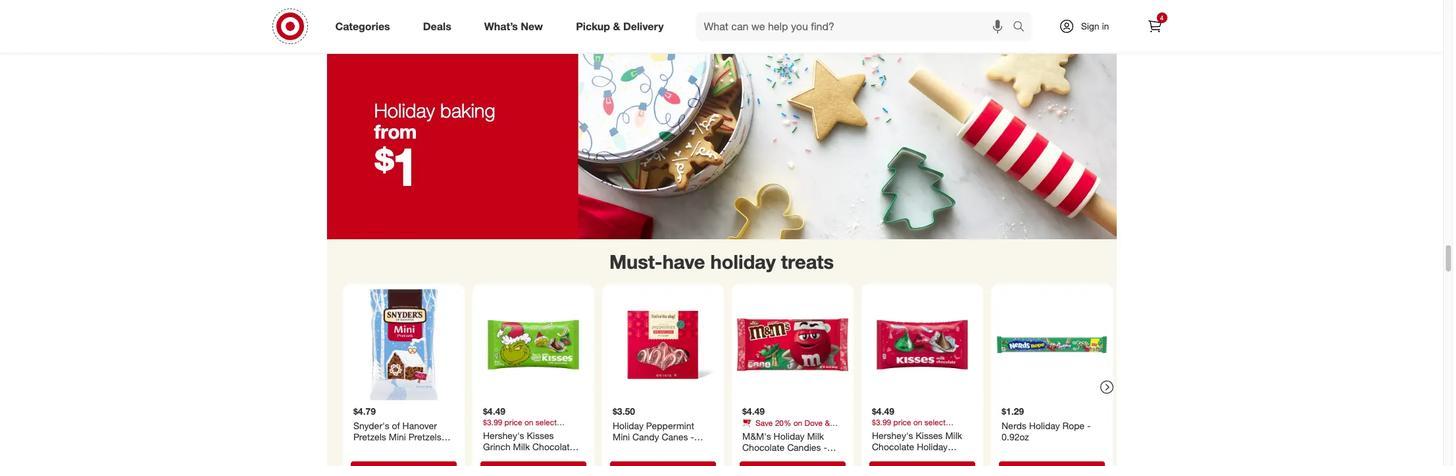 Task type: vqa. For each thing, say whether or not it's contained in the screenshot.
1, inside $34.99 When purchased online Buy 1, get 1 50% off select toy brands
no



Task type: locate. For each thing, give the bounding box(es) containing it.
1 vertical spatial carousel region
[[327, 240, 1117, 467]]

mini up 50ct/9oz
[[613, 432, 630, 443]]

milk
[[945, 430, 962, 442], [807, 431, 824, 442], [513, 442, 530, 453]]

2 kisses from the left
[[916, 430, 943, 442]]

hershey's kisses milk chocolate holiday candy bag - 10.1oz
[[872, 430, 962, 465]]

3 add from the left
[[1031, 4, 1046, 14]]

1 horizontal spatial add to cart button
[[869, 0, 975, 20]]

-
[[1087, 421, 1091, 432], [690, 432, 694, 443], [824, 443, 827, 454], [402, 444, 406, 455], [651, 444, 655, 455], [546, 454, 549, 465], [920, 454, 924, 465]]

holiday up 10.1oz
[[917, 442, 948, 453]]

chocolate for -
[[742, 443, 785, 454]]

save 20% on dove & m&m's candies
[[742, 419, 830, 438]]

have
[[663, 250, 705, 274]]

4
[[1161, 14, 1164, 22]]

16oz
[[408, 444, 428, 455]]

pretzels
[[353, 432, 386, 443], [408, 432, 441, 443]]

0 horizontal spatial pretzels
[[353, 432, 386, 443]]

0 horizontal spatial mini
[[389, 432, 406, 443]]

milk right the grinch
[[513, 442, 530, 453]]

2 cart from the left
[[928, 4, 944, 14]]

1 vertical spatial &
[[825, 419, 830, 429]]

add
[[771, 4, 786, 14], [901, 4, 916, 14], [1031, 4, 1046, 14]]

0 horizontal spatial add to cart button
[[740, 0, 846, 20]]

2 horizontal spatial chocolate
[[872, 442, 914, 453]]

milk inside hershey's kisses milk chocolate holiday candy bag - 10.1oz
[[945, 430, 962, 442]]

holiday inside $3.50 holiday peppermint mini candy canes - 50ct/9oz - favorite day™
[[613, 421, 644, 432]]

1 horizontal spatial milk
[[807, 431, 824, 442]]

2 mini from the left
[[613, 432, 630, 443]]

$4.49 up the save on the right of the page
[[742, 406, 765, 418]]

milk inside m&m's holiday milk chocolate candies - 10oz
[[807, 431, 824, 442]]

holiday peppermint mini candy canes - 50ct/9oz - favorite day™ image
[[607, 290, 719, 401]]

2 horizontal spatial $4.49
[[872, 406, 894, 418]]

carousel region
[[327, 0, 1117, 54], [327, 240, 1117, 467]]

3 add to cart button from the left
[[999, 0, 1105, 20]]

of
[[392, 421, 400, 432]]

pickup & delivery link
[[565, 12, 680, 41]]

chocolate inside the hershey's kisses grinch milk chocolate holiday candy - 9.5oz
[[532, 442, 575, 453]]

1 horizontal spatial $4.49
[[742, 406, 765, 418]]

hershey's kisses grinch milk chocolate holiday candy - 9.5oz
[[483, 430, 575, 465]]

$4.49 up the grinch
[[483, 406, 505, 418]]

candies
[[769, 429, 797, 438]]

0 vertical spatial &
[[613, 19, 620, 33]]

m&m's up "10oz"
[[742, 429, 767, 438]]

2 add to cart from the left
[[901, 4, 944, 14]]

1 mini from the left
[[389, 432, 406, 443]]

m&m's
[[742, 429, 767, 438], [742, 431, 771, 442]]

0 horizontal spatial candy
[[516, 454, 543, 465]]

1 horizontal spatial add
[[901, 4, 916, 14]]

0 vertical spatial carousel region
[[327, 0, 1117, 54]]

2 pretzels from the left
[[408, 432, 441, 443]]

holiday
[[374, 99, 435, 123], [613, 421, 644, 432], [1029, 421, 1060, 432], [774, 431, 805, 442], [917, 442, 948, 453], [483, 454, 514, 465]]

to
[[789, 4, 796, 14], [918, 4, 926, 14], [1048, 4, 1056, 14]]

2 $4.49 from the left
[[742, 406, 765, 418]]

sign
[[1081, 20, 1100, 32]]

0 horizontal spatial chocolate
[[532, 442, 575, 453]]

holiday down 20%
[[774, 431, 805, 442]]

pickup
[[576, 19, 610, 33]]

candy inside $3.50 holiday peppermint mini candy canes - 50ct/9oz - favorite day™
[[632, 432, 659, 443]]

bag
[[901, 454, 918, 465]]

pretzels down hanover
[[408, 432, 441, 443]]

chocolate up 9.5oz
[[532, 442, 575, 453]]

baking
[[440, 99, 496, 123]]

1 horizontal spatial candy
[[632, 432, 659, 443]]

& right dove
[[825, 419, 830, 429]]

4 link
[[1141, 12, 1170, 41]]

1 horizontal spatial chocolate
[[742, 443, 785, 454]]

1 pretzels from the left
[[353, 432, 386, 443]]

kisses inside hershey's kisses milk chocolate holiday candy bag - 10.1oz
[[916, 430, 943, 442]]

- left 9.5oz
[[546, 454, 549, 465]]

hershey's inside the hershey's kisses grinch milk chocolate holiday candy - 9.5oz
[[483, 430, 524, 442]]

0 horizontal spatial add to cart
[[771, 4, 814, 14]]

cart
[[798, 4, 814, 14], [928, 4, 944, 14], [1058, 4, 1073, 14]]

m&m's inside the save 20% on dove & m&m's candies
[[742, 429, 767, 438]]

chocolate up "10oz"
[[742, 443, 785, 454]]

$4.49 for hershey's kisses grinch milk chocolate holiday candy - 9.5oz
[[483, 406, 505, 418]]

m&m's down the save on the right of the page
[[742, 431, 771, 442]]

0 horizontal spatial kisses
[[527, 430, 554, 442]]

2 horizontal spatial add to cart
[[1031, 4, 1073, 14]]

sign in
[[1081, 20, 1110, 32]]

add to cart button
[[740, 0, 846, 20], [869, 0, 975, 20], [999, 0, 1105, 20]]

$1.29 nerds holiday rope - 0.92oz
[[1002, 406, 1091, 443]]

1 horizontal spatial add to cart
[[901, 4, 944, 14]]

- right bag
[[920, 454, 924, 465]]

2 carousel region from the top
[[327, 240, 1117, 467]]

mini down the of
[[389, 432, 406, 443]]

milk inside the hershey's kisses grinch milk chocolate holiday candy - 9.5oz
[[513, 442, 530, 453]]

0 horizontal spatial $4.49
[[483, 406, 505, 418]]

favorite
[[657, 444, 690, 455]]

what's
[[484, 19, 518, 33]]

holiday up the $1
[[374, 99, 435, 123]]

2 horizontal spatial add
[[1031, 4, 1046, 14]]

1 horizontal spatial kisses
[[916, 430, 943, 442]]

chocolate inside hershey's kisses milk chocolate holiday candy bag - 10.1oz
[[872, 442, 914, 453]]

- right candies
[[824, 443, 827, 454]]

$4.79
[[353, 406, 376, 418]]

search button
[[1007, 12, 1039, 43]]

kisses up 9.5oz
[[527, 430, 554, 442]]

2 add to cart button from the left
[[869, 0, 975, 20]]

1 horizontal spatial cart
[[928, 4, 944, 14]]

size
[[382, 444, 400, 455]]

0 horizontal spatial cart
[[798, 4, 814, 14]]

categories
[[335, 19, 390, 33]]

candy
[[632, 432, 659, 443], [516, 454, 543, 465], [872, 454, 899, 465]]

holiday left rope
[[1029, 421, 1060, 432]]

1 horizontal spatial &
[[825, 419, 830, 429]]

$4.49
[[483, 406, 505, 418], [742, 406, 765, 418], [872, 406, 894, 418]]

milk up 10.1oz
[[945, 430, 962, 442]]

1 hershey's from the left
[[483, 430, 524, 442]]

carousel region containing add to cart
[[327, 0, 1117, 54]]

- right "size"
[[402, 444, 406, 455]]

candy left 9.5oz
[[516, 454, 543, 465]]

20%
[[775, 419, 791, 429]]

1 m&m's from the top
[[742, 429, 767, 438]]

1 horizontal spatial hershey's
[[872, 430, 913, 442]]

10.1oz
[[927, 454, 954, 465]]

2 horizontal spatial add to cart button
[[999, 0, 1105, 20]]

2 horizontal spatial cart
[[1058, 4, 1073, 14]]

candy left bag
[[872, 454, 899, 465]]

snyder's
[[353, 421, 389, 432]]

3 $4.49 from the left
[[872, 406, 894, 418]]

nerds holiday rope - 0.92oz image
[[996, 290, 1108, 401]]

&
[[613, 19, 620, 33], [825, 419, 830, 429]]

mini inside $4.79 snyder's of hanover pretzels mini pretzels family size - 16oz
[[389, 432, 406, 443]]

hershey's up the grinch
[[483, 430, 524, 442]]

- inside the hershey's kisses grinch milk chocolate holiday candy - 9.5oz
[[546, 454, 549, 465]]

2 m&m's from the top
[[742, 431, 771, 442]]

hershey's up bag
[[872, 430, 913, 442]]

candy up 50ct/9oz
[[632, 432, 659, 443]]

0 horizontal spatial milk
[[513, 442, 530, 453]]

1 horizontal spatial to
[[918, 4, 926, 14]]

pretzels down snyder's
[[353, 432, 386, 443]]

hershey's for chocolate
[[872, 430, 913, 442]]

kisses
[[527, 430, 554, 442], [916, 430, 943, 442]]

holiday down the grinch
[[483, 454, 514, 465]]

hershey's inside hershey's kisses milk chocolate holiday candy bag - 10.1oz
[[872, 430, 913, 442]]

2 horizontal spatial candy
[[872, 454, 899, 465]]

1 carousel region from the top
[[327, 0, 1117, 54]]

0 horizontal spatial to
[[789, 4, 796, 14]]

0 horizontal spatial hershey's
[[483, 430, 524, 442]]

$4.49 for m&m's holiday milk chocolate candies - 10oz
[[742, 406, 765, 418]]

day™
[[613, 455, 634, 466]]

hanover
[[402, 421, 437, 432]]

holiday down $3.50
[[613, 421, 644, 432]]

1 $4.49 from the left
[[483, 406, 505, 418]]

$4.49 up hershey's kisses milk chocolate holiday candy bag - 10.1oz on the right of page
[[872, 406, 894, 418]]

chocolate inside m&m's holiday milk chocolate candies - 10oz
[[742, 443, 785, 454]]

kisses up 10.1oz
[[916, 430, 943, 442]]

hershey's
[[483, 430, 524, 442], [872, 430, 913, 442]]

mini
[[389, 432, 406, 443], [613, 432, 630, 443]]

carousel region containing must-have holiday treats
[[327, 240, 1117, 467]]

9.5oz
[[552, 454, 574, 465]]

2 to from the left
[[918, 4, 926, 14]]

holiday inside m&m's holiday milk chocolate candies - 10oz
[[774, 431, 805, 442]]

chocolate up bag
[[872, 442, 914, 453]]

canes
[[662, 432, 688, 443]]

2 horizontal spatial to
[[1048, 4, 1056, 14]]

kisses for chocolate
[[527, 430, 554, 442]]

m&m's inside m&m's holiday milk chocolate candies - 10oz
[[742, 431, 771, 442]]

milk down dove
[[807, 431, 824, 442]]

1 horizontal spatial pretzels
[[408, 432, 441, 443]]

kisses inside the hershey's kisses grinch milk chocolate holiday candy - 9.5oz
[[527, 430, 554, 442]]

holiday inside holiday baking from
[[374, 99, 435, 123]]

1 horizontal spatial mini
[[613, 432, 630, 443]]

m&m's holiday milk chocolate candies - 10oz
[[742, 431, 827, 465]]

candy inside hershey's kisses milk chocolate holiday candy bag - 10.1oz
[[872, 454, 899, 465]]

2 hershey's from the left
[[872, 430, 913, 442]]

add to cart
[[771, 4, 814, 14], [901, 4, 944, 14], [1031, 4, 1073, 14]]

& right pickup
[[613, 19, 620, 33]]

must-
[[610, 250, 663, 274]]

must-have holiday treats
[[610, 250, 834, 274]]

sign in link
[[1048, 12, 1130, 41]]

2 horizontal spatial milk
[[945, 430, 962, 442]]

chocolate
[[532, 442, 575, 453], [872, 442, 914, 453], [742, 443, 785, 454]]

0 horizontal spatial add
[[771, 4, 786, 14]]

1 kisses from the left
[[527, 430, 554, 442]]

- right rope
[[1087, 421, 1091, 432]]



Task type: describe. For each thing, give the bounding box(es) containing it.
what's new link
[[473, 12, 560, 41]]

1 add from the left
[[771, 4, 786, 14]]

family
[[353, 444, 380, 455]]

dove
[[805, 419, 823, 429]]

grinch
[[483, 442, 510, 453]]

treats
[[781, 250, 834, 274]]

from
[[374, 120, 417, 144]]

3 to from the left
[[1048, 4, 1056, 14]]

snyder's of hanover pretzels mini pretzels family size - 16oz image
[[348, 290, 459, 401]]

save
[[755, 419, 773, 429]]

- right canes
[[690, 432, 694, 443]]

1 add to cart from the left
[[771, 4, 814, 14]]

1 cart from the left
[[798, 4, 814, 14]]

search
[[1007, 21, 1039, 34]]

$3.50 holiday peppermint mini candy canes - 50ct/9oz - favorite day™
[[613, 406, 694, 466]]

0.92oz
[[1002, 432, 1029, 443]]

holiday baking from
[[374, 99, 496, 144]]

m&m's holiday milk chocolate candies - 10oz image
[[737, 290, 848, 401]]

candies
[[787, 443, 821, 454]]

hershey's kisses grinch milk chocolate holiday candy - 9.5oz image
[[478, 290, 589, 401]]

10oz
[[742, 454, 762, 465]]

$4.49 for hershey's kisses milk chocolate holiday candy bag - 10.1oz
[[872, 406, 894, 418]]

- left the favorite
[[651, 444, 655, 455]]

$1.29
[[1002, 406, 1024, 418]]

deals link
[[412, 12, 468, 41]]

- inside $4.79 snyder's of hanover pretzels mini pretzels family size - 16oz
[[402, 444, 406, 455]]

$3.50
[[613, 406, 635, 418]]

rope
[[1063, 421, 1085, 432]]

0 horizontal spatial &
[[613, 19, 620, 33]]

hershey's for milk
[[483, 430, 524, 442]]

holiday inside the hershey's kisses grinch milk chocolate holiday candy - 9.5oz
[[483, 454, 514, 465]]

on
[[793, 419, 802, 429]]

- inside m&m's holiday milk chocolate candies - 10oz
[[824, 443, 827, 454]]

& inside the save 20% on dove & m&m's candies
[[825, 419, 830, 429]]

3 cart from the left
[[1058, 4, 1073, 14]]

holiday
[[711, 250, 776, 274]]

chocolate for candy
[[872, 442, 914, 453]]

categories link
[[324, 12, 407, 41]]

1 add to cart button from the left
[[740, 0, 846, 20]]

nerds
[[1002, 421, 1027, 432]]

milk for candies
[[807, 431, 824, 442]]

deals
[[423, 19, 451, 33]]

in
[[1102, 20, 1110, 32]]

3 add to cart from the left
[[1031, 4, 1073, 14]]

2 add from the left
[[901, 4, 916, 14]]

- inside $1.29 nerds holiday rope - 0.92oz
[[1087, 421, 1091, 432]]

hershey's kisses milk chocolate holiday candy bag - 10.1oz image
[[867, 290, 978, 401]]

50ct/9oz
[[613, 444, 648, 455]]

holiday inside hershey's kisses milk chocolate holiday candy bag - 10.1oz
[[917, 442, 948, 453]]

mini inside $3.50 holiday peppermint mini candy canes - 50ct/9oz - favorite day™
[[613, 432, 630, 443]]

- inside hershey's kisses milk chocolate holiday candy bag - 10.1oz
[[920, 454, 924, 465]]

pickup & delivery
[[576, 19, 664, 33]]

new
[[521, 19, 543, 33]]

holiday inside $1.29 nerds holiday rope - 0.92oz
[[1029, 421, 1060, 432]]

$1
[[374, 134, 420, 199]]

$4.79 snyder's of hanover pretzels mini pretzels family size - 16oz
[[353, 406, 441, 455]]

what's new
[[484, 19, 543, 33]]

milk for holiday
[[945, 430, 962, 442]]

What can we help you find? suggestions appear below search field
[[696, 12, 1016, 41]]

candy inside the hershey's kisses grinch milk chocolate holiday candy - 9.5oz
[[516, 454, 543, 465]]

kisses for holiday
[[916, 430, 943, 442]]

delivery
[[623, 19, 664, 33]]

1 to from the left
[[789, 4, 796, 14]]

peppermint
[[646, 421, 694, 432]]



